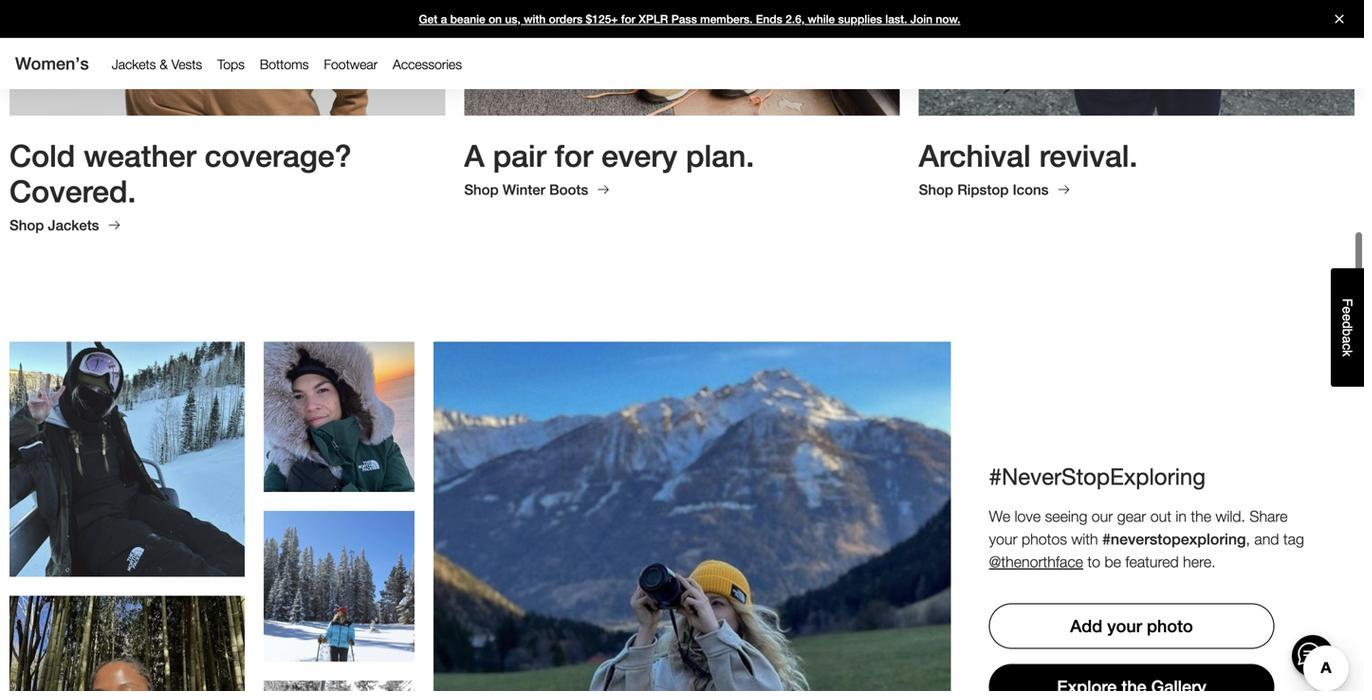 Task type: vqa. For each thing, say whether or not it's contained in the screenshot.
the leftmost + 2
no



Task type: describe. For each thing, give the bounding box(es) containing it.
photo
[[1147, 616, 1193, 636]]

cold
[[9, 137, 75, 172]]

#neverstopexploring
[[989, 462, 1206, 489]]

shop the look button down the '@abbykrage'
[[281, 588, 397, 619]]

your inside button
[[1107, 616, 1142, 636]]

tag
[[1283, 529, 1304, 547]]

ripstop
[[957, 180, 1009, 197]]

f e e d b a c k button
[[1331, 268, 1364, 387]]

now.
[[936, 12, 960, 26]]

coverage?
[[205, 137, 351, 172]]

last.
[[885, 12, 907, 26]]

shop for shop the look button underneath the '@abbykrage'
[[297, 596, 329, 611]]

the for shop the look button underneath @elsieofthenorth
[[333, 452, 352, 467]]

@abbykrage
[[292, 556, 386, 576]]

your inside we love seeing our gear out in the wild. share your photos with
[[989, 529, 1017, 547]]

jackets & vests
[[112, 56, 202, 72]]

close image
[[1327, 15, 1352, 23]]

a
[[464, 137, 484, 172]]

gear
[[1117, 507, 1146, 525]]

archival
[[919, 137, 1031, 172]]

shop jackets link
[[9, 216, 126, 233]]

pair
[[493, 137, 546, 172]]

me 🤝🏾 nature 

🌳🐞🌊🌀☀️ 🍂 🎧🥾 image
[[9, 595, 245, 692]]

back on board 🤠 image
[[264, 680, 414, 692]]

here.
[[1183, 552, 1216, 570]]

jackets & vests button
[[104, 52, 210, 77]]

be
[[1105, 552, 1121, 570]]

and
[[1254, 529, 1279, 547]]

shop the look button down @hechols1121
[[69, 465, 185, 503]]

accessories
[[393, 56, 462, 72]]

shop the look down @elsieofthenorth
[[297, 452, 382, 467]]

we love seeing our gear out in the wild. share your photos with
[[989, 507, 1288, 547]]

shop for shop jackets link
[[9, 216, 44, 233]]

tops
[[217, 56, 245, 72]]

$125+
[[586, 12, 618, 26]]

beanie
[[450, 12, 485, 26]]

while
[[808, 12, 835, 26]]

shop winter boots
[[464, 180, 588, 197]]

@thenorthface link
[[989, 552, 1083, 570]]

0 horizontal spatial for
[[555, 137, 593, 172]]

0 horizontal spatial jackets
[[48, 216, 99, 233]]

bottoms
[[260, 56, 309, 72]]

add your photo
[[1070, 616, 1193, 636]]

join
[[910, 12, 933, 26]]

icons
[[1013, 180, 1049, 197]]

shop ripstop icons link
[[919, 180, 1075, 197]]

on
[[489, 12, 502, 26]]

inside a cabin, a person is bundled in a yellow beanie and green hat, tying their winter boots from the north face. it's snowing outside. image
[[464, 0, 900, 115]]

ends
[[756, 12, 782, 26]]

a inside the get a beanie on us, with orders $125+ for xplr pass members. ends 2.6, while supplies last. join now. link
[[441, 12, 447, 26]]

accessories button
[[385, 52, 469, 77]]

out
[[1150, 507, 1171, 525]]

🌬️the north wind made sure it was a cold sunrise but the best one of 2024 so far 💛🌞
with the winds gusting to 60 mph, stay warm out there.
.
.
.
#northwind #beringsea #seaice #inupiaq #thealaskalife #naturalakbeauty #peopleofalaska #lifebelowzero #sheisthewild #heralaskalife #traditionaltattoo (someday✨) #peopleofthearctic #thenorthface #rrawimpact image
[[264, 341, 414, 491]]

shop the look down @hechols1121
[[85, 476, 170, 492]]

look for shop the look button below @hechols1121
[[144, 476, 170, 492]]

@hechols1121
[[70, 418, 184, 438]]

our
[[1092, 507, 1113, 525]]

every
[[601, 137, 677, 172]]

k
[[1340, 350, 1355, 357]]

covered.
[[9, 172, 136, 208]]

get a beanie on us, with orders $125+ for xplr pass members. ends 2.6, while supplies last. join now.
[[419, 12, 960, 26]]

footwear button
[[316, 52, 385, 77]]

shop the look down @komplikacia
[[650, 637, 735, 652]]

love
[[1015, 507, 1041, 525]]

vests
[[171, 56, 202, 72]]

#neverstopexploring
[[1102, 529, 1246, 547]]

started the year in the snow image
[[264, 510, 414, 661]]

&
[[160, 56, 168, 72]]

archival revival.
[[919, 137, 1138, 172]]

in
[[1176, 507, 1187, 525]]

1 e from the top
[[1340, 307, 1355, 314]]

the for shop the look button below @hechols1121
[[121, 476, 140, 492]]

studio shot of a woman in a beige parka. image
[[9, 0, 445, 115]]

archival revival. link
[[919, 137, 1355, 172]]

d
[[1340, 321, 1355, 329]]



Task type: locate. For each thing, give the bounding box(es) containing it.
seeing
[[1045, 507, 1087, 525]]

get a beanie on us, with orders $125+ for xplr pass members. ends 2.6, while supplies last. join now. link
[[0, 0, 1364, 38]]

shop for shop ripstop icons link
[[919, 180, 953, 197]]

look down the '@abbykrage'
[[356, 596, 382, 611]]

1 horizontal spatial with
[[1071, 529, 1098, 547]]

shop for shop the look button underneath @elsieofthenorth
[[297, 452, 329, 467]]

for inside the get a beanie on us, with orders $125+ for xplr pass members. ends 2.6, while supplies last. join now. link
[[621, 12, 635, 26]]

a pair for every plan.
[[464, 137, 754, 172]]

we
[[989, 507, 1010, 525]]

0 horizontal spatial your
[[989, 529, 1017, 547]]

382
[[328, 386, 350, 401]]

1 vertical spatial a
[[1340, 336, 1355, 344]]

the for shop the look button underneath the '@abbykrage'
[[333, 596, 352, 611]]

winter
[[503, 180, 545, 197]]

0 horizontal spatial a
[[441, 12, 447, 26]]

for left xplr
[[621, 12, 635, 26]]

shop down the '@abbykrage'
[[297, 596, 329, 611]]

1 horizontal spatial your
[[1107, 616, 1142, 636]]

your right add
[[1107, 616, 1142, 636]]

1 vertical spatial jackets
[[48, 216, 99, 233]]

look for shop the look button under @komplikacia
[[709, 637, 735, 652]]

women's
[[15, 54, 89, 74]]

look for shop the look button underneath @elsieofthenorth
[[356, 452, 382, 467]]

your
[[989, 529, 1017, 547], [1107, 616, 1142, 636]]

jackets down covered.
[[48, 216, 99, 233]]

orders
[[549, 12, 583, 26]]

the down the '@abbykrage'
[[333, 596, 352, 611]]

jackets left &
[[112, 56, 156, 72]]

@thenorthface
[[989, 552, 1083, 570]]

featured
[[1125, 552, 1179, 570]]

1 vertical spatial your
[[1107, 616, 1142, 636]]

the down @komplikacia
[[686, 637, 705, 652]]

shop down @hechols1121
[[85, 476, 117, 492]]

#neverstopexploring , and tag @thenorthface to be featured here.
[[989, 529, 1304, 570]]

supplies
[[838, 12, 882, 26]]

f e e d b a c k
[[1340, 299, 1355, 357]]

your down the we
[[989, 529, 1017, 547]]

,
[[1246, 529, 1250, 547]]

for up the boots
[[555, 137, 593, 172]]

add your photo button
[[989, 603, 1274, 648]]

2.6,
[[786, 12, 805, 26]]

0 vertical spatial a
[[441, 12, 447, 26]]

with
[[524, 12, 546, 26], [1071, 529, 1098, 547]]

photos
[[1022, 529, 1067, 547]]

shop down covered.
[[9, 216, 44, 233]]

the down @elsieofthenorth
[[333, 452, 352, 467]]

the for shop the look button under @komplikacia
[[686, 637, 705, 652]]

look
[[356, 452, 382, 467], [144, 476, 170, 492], [356, 596, 382, 611], [709, 637, 735, 652]]

b
[[1340, 329, 1355, 336]]

f
[[1340, 299, 1355, 307]]

c
[[1340, 344, 1355, 350]]

shop down a
[[464, 180, 499, 197]]

to
[[1087, 552, 1100, 570]]

share
[[1250, 507, 1288, 525]]

a inside f e e d b a c k button
[[1340, 336, 1355, 344]]

e up the b at the right top of the page
[[1340, 314, 1355, 322]]

1 vertical spatial for
[[555, 137, 593, 172]]

@komplikacia
[[640, 578, 745, 599]]

🚨 that time of the year, allready here 🚨
.
.
.
#slovakgirl #mountain #snow #winter #nature #travel #beautifuldestinations #austria image
[[433, 341, 951, 692]]

for
[[621, 12, 635, 26], [555, 137, 593, 172]]

0 vertical spatial jackets
[[112, 56, 156, 72]]

shop the look button
[[281, 444, 397, 475], [69, 465, 185, 503], [281, 588, 397, 619], [634, 626, 750, 664]]

e
[[1340, 307, 1355, 314], [1340, 314, 1355, 322]]

shop left ripstop
[[919, 180, 953, 197]]

shop down @komplikacia
[[650, 637, 682, 652]]

18
[[685, 537, 700, 553]]

look down @elsieofthenorth
[[356, 452, 382, 467]]

a pair for every plan. link
[[464, 137, 900, 172]]

members.
[[700, 12, 753, 26]]

with up to at bottom right
[[1071, 529, 1098, 547]]

1 horizontal spatial a
[[1340, 336, 1355, 344]]

@elsieofthenorth
[[276, 412, 403, 432]]

e up d
[[1340, 307, 1355, 314]]

jackets inside 'jackets & vests' button
[[112, 56, 156, 72]]

boots
[[549, 180, 588, 197]]

get
[[419, 12, 438, 26]]

with inside we love seeing our gear out in the wild. share your photos with
[[1071, 529, 1098, 547]]

weather
[[84, 137, 196, 172]]

a up k
[[1340, 336, 1355, 344]]

xplr
[[639, 12, 668, 26]]

shop for shop the look button under @komplikacia
[[650, 637, 682, 652]]

0 vertical spatial with
[[524, 12, 546, 26]]

with right us,
[[524, 12, 546, 26]]

jackets
[[112, 56, 156, 72], [48, 216, 99, 233]]

1 horizontal spatial for
[[621, 12, 635, 26]]

the down @hechols1121
[[121, 476, 140, 492]]

0 vertical spatial for
[[621, 12, 635, 26]]

shop for shop the look button below @hechols1121
[[85, 476, 117, 492]]

look down @komplikacia
[[709, 637, 735, 652]]

shop jackets
[[9, 216, 99, 233]]

shop the look button down @elsieofthenorth
[[281, 444, 397, 475]]

shop ripstop icons
[[919, 180, 1049, 197]]

shop for shop winter boots link
[[464, 180, 499, 197]]

shop the look
[[297, 452, 382, 467], [85, 476, 170, 492], [297, 596, 382, 611], [650, 637, 735, 652]]

0 vertical spatial your
[[989, 529, 1017, 547]]

look down @hechols1121
[[144, 476, 170, 492]]

plan.
[[686, 137, 754, 172]]

shop the look button down @komplikacia
[[634, 626, 750, 664]]

the right in
[[1191, 507, 1211, 525]]

0 horizontal spatial with
[[524, 12, 546, 26]]

the inside we love seeing our gear out in the wild. share your photos with
[[1191, 507, 1211, 525]]

shop down @elsieofthenorth
[[297, 452, 329, 467]]

1 vertical spatial with
[[1071, 529, 1098, 547]]

2 e from the top
[[1340, 314, 1355, 322]]

pass
[[671, 12, 697, 26]]

wild.
[[1216, 507, 1245, 525]]

shop winter boots link
[[464, 180, 615, 197]]

footwear
[[324, 56, 378, 72]]

cold weather coverage? covered. link
[[9, 137, 445, 208]]

person wearing unzipped '92 ripstop nuptse jacket in front of a mountain. image
[[919, 0, 1355, 115]]

us,
[[505, 12, 521, 26]]

add
[[1070, 616, 1103, 636]]

the
[[333, 452, 352, 467], [121, 476, 140, 492], [1191, 507, 1211, 525], [333, 596, 352, 611], [686, 637, 705, 652]]

cold weather coverage? covered.
[[9, 137, 351, 208]]

a right get
[[441, 12, 447, 26]]

shop the look down the '@abbykrage'
[[297, 596, 382, 611]]

tops button
[[210, 52, 252, 77]]

bottoms button
[[252, 52, 316, 77]]

revival.
[[1039, 137, 1138, 172]]

look for shop the look button underneath the '@abbykrage'
[[356, 596, 382, 611]]

looking fly wearing my north face dragline bibs at powder mountain, utah! image
[[9, 341, 245, 576]]

1 horizontal spatial jackets
[[112, 56, 156, 72]]



